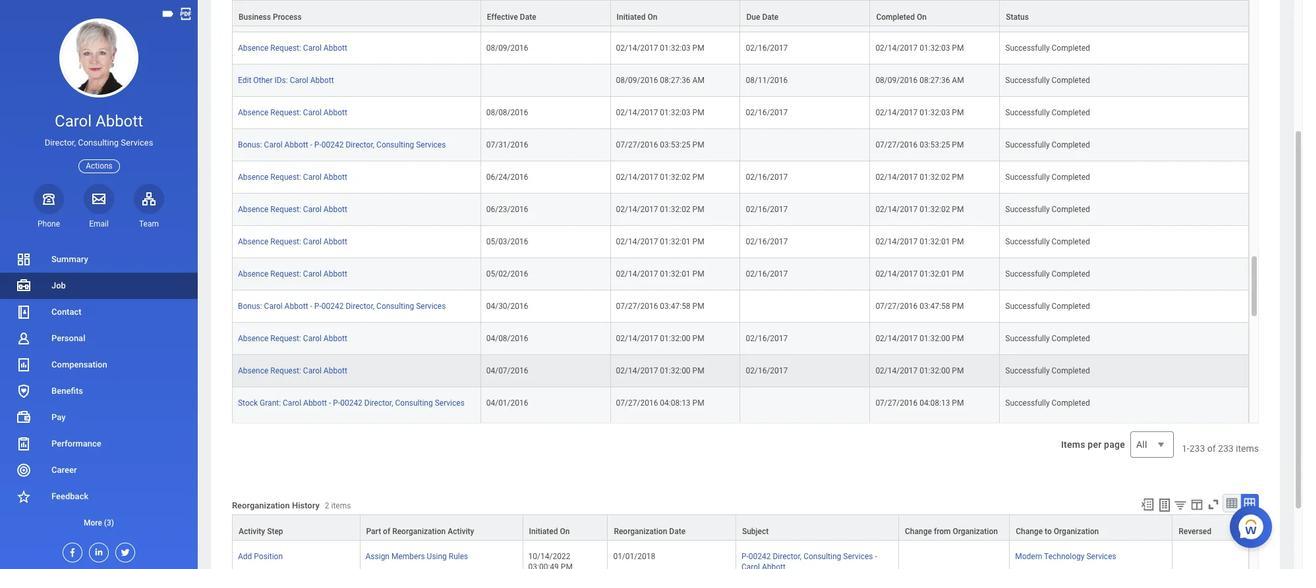 Task type: locate. For each thing, give the bounding box(es) containing it.
reorganization
[[232, 502, 290, 511], [393, 528, 446, 537], [614, 528, 668, 537]]

completed for 04/01/2016
[[1052, 399, 1091, 408]]

0 horizontal spatial change
[[906, 528, 933, 537]]

1 horizontal spatial 07/27/2016 03:47:58 pm
[[876, 302, 965, 311]]

2 activity from the left
[[448, 528, 474, 537]]

performance image
[[16, 437, 32, 452]]

navigation pane region
[[0, 0, 198, 570]]

00242 inside 'link'
[[340, 399, 363, 408]]

5 absence request: carol abbott link from the top
[[238, 202, 347, 214]]

bonus: for 04/30/2016
[[238, 302, 262, 311]]

1 04:08:13 from the left
[[660, 399, 691, 408]]

summary
[[51, 255, 88, 264]]

0 horizontal spatial 07/27/2016 04:08:13 pm
[[616, 399, 705, 408]]

from
[[934, 528, 951, 537]]

row
[[232, 0, 1250, 32], [232, 0, 1250, 26], [232, 32, 1250, 64], [232, 64, 1250, 97], [232, 97, 1250, 129], [232, 129, 1250, 161], [232, 161, 1250, 194], [232, 194, 1250, 226], [232, 226, 1250, 258], [232, 258, 1250, 291], [232, 291, 1250, 323], [232, 323, 1250, 355], [232, 355, 1250, 388], [232, 388, 1250, 428], [232, 515, 1250, 542], [232, 542, 1250, 570]]

0 vertical spatial initiated on
[[617, 13, 658, 22]]

1 horizontal spatial reorganization
[[393, 528, 446, 537]]

absence for 04/07/2016
[[238, 366, 269, 376]]

absence request: carol abbott link for 04/07/2016
[[238, 364, 347, 376]]

director, inside 'link'
[[365, 399, 393, 408]]

0 horizontal spatial on
[[560, 528, 570, 537]]

8 absence from the top
[[238, 334, 269, 343]]

absence for 06/23/2016
[[238, 205, 269, 214]]

of right part
[[383, 528, 391, 537]]

02/14/2017 01:32:00 pm
[[616, 334, 705, 343], [876, 334, 965, 343], [616, 366, 705, 376], [876, 366, 965, 376]]

07/27/2016 04:08:13 pm
[[616, 399, 705, 408], [876, 399, 965, 408]]

4 02/16/2017 from the top
[[746, 173, 788, 182]]

successfully completed for 04/30/2016
[[1006, 302, 1091, 311]]

of
[[1208, 444, 1217, 454], [383, 528, 391, 537]]

fullscreen image
[[1207, 498, 1221, 513]]

successfully completed for 10/06/2016
[[1006, 11, 1091, 20]]

absence request: carol abbott
[[238, 11, 347, 20], [238, 43, 347, 53], [238, 108, 347, 117], [238, 173, 347, 182], [238, 205, 347, 214], [238, 237, 347, 246], [238, 270, 347, 279], [238, 334, 347, 343], [238, 366, 347, 376]]

due date button
[[741, 1, 870, 26]]

list containing summary
[[0, 247, 198, 537]]

0 horizontal spatial 08:27:36
[[660, 76, 691, 85]]

9 absence request: carol abbott link from the top
[[238, 364, 347, 376]]

toolbar
[[1135, 495, 1260, 515]]

1 horizontal spatial 03:53:25
[[920, 140, 951, 149]]

successfully completed for 07/31/2016
[[1006, 140, 1091, 149]]

2 organization from the left
[[1054, 528, 1100, 537]]

1 horizontal spatial items
[[1237, 444, 1260, 454]]

4 absence request: carol abbott link from the top
[[238, 170, 347, 182]]

director,
[[45, 138, 76, 148], [346, 140, 375, 149], [346, 302, 375, 311], [365, 399, 393, 408], [773, 553, 802, 562]]

job link
[[0, 273, 198, 299]]

1 organization from the left
[[953, 528, 999, 537]]

reorganization up activity step
[[232, 502, 290, 511]]

1 vertical spatial items
[[331, 502, 351, 511]]

expand table image
[[1244, 497, 1257, 511]]

initiated on for 10/14/2022
[[529, 528, 570, 537]]

5 successfully completed from the top
[[1006, 140, 1091, 149]]

7 absence request: carol abbott from the top
[[238, 270, 347, 279]]

10 successfully from the top
[[1006, 302, 1050, 311]]

0 vertical spatial bonus:
[[238, 140, 262, 149]]

0 horizontal spatial initiated on button
[[523, 516, 608, 541]]

carol
[[303, 11, 322, 20], [303, 43, 322, 53], [290, 76, 308, 85], [303, 108, 322, 117], [55, 112, 92, 131], [264, 140, 283, 149], [303, 173, 322, 182], [303, 205, 322, 214], [303, 237, 322, 246], [303, 270, 322, 279], [264, 302, 283, 311], [303, 334, 322, 343], [303, 366, 322, 376], [283, 399, 301, 408], [742, 563, 760, 570]]

03:53:25
[[660, 140, 691, 149], [920, 140, 951, 149]]

1 horizontal spatial of
[[1208, 444, 1217, 454]]

1 horizontal spatial initiated on
[[617, 13, 658, 22]]

successfully completed for 04/07/2016
[[1006, 366, 1091, 376]]

2 bonus: from the top
[[238, 302, 262, 311]]

8 successfully completed from the top
[[1006, 237, 1091, 246]]

01:32:01
[[660, 237, 691, 246], [920, 237, 951, 246], [660, 270, 691, 279], [920, 270, 951, 279]]

0 horizontal spatial 07/27/2016 03:47:58 pm
[[616, 302, 705, 311]]

ids:
[[275, 76, 288, 85]]

6 successfully from the top
[[1006, 173, 1050, 182]]

0 vertical spatial of
[[1208, 444, 1217, 454]]

pm
[[693, 11, 705, 20], [953, 11, 965, 20], [693, 43, 705, 53], [953, 43, 965, 53], [693, 108, 705, 117], [953, 108, 965, 117], [693, 140, 705, 149], [953, 140, 965, 149], [693, 173, 705, 182], [953, 173, 965, 182], [693, 205, 705, 214], [953, 205, 965, 214], [693, 237, 705, 246], [953, 237, 965, 246], [693, 270, 705, 279], [953, 270, 965, 279], [693, 302, 705, 311], [953, 302, 965, 311], [693, 334, 705, 343], [953, 334, 965, 343], [693, 366, 705, 376], [953, 366, 965, 376], [693, 399, 705, 408], [953, 399, 965, 408], [561, 563, 573, 570]]

1 vertical spatial initiated
[[529, 528, 558, 537]]

change left to at the right bottom of the page
[[1016, 528, 1043, 537]]

1 horizontal spatial activity
[[448, 528, 474, 537]]

export to worksheets image
[[1158, 498, 1173, 514]]

1 horizontal spatial am
[[953, 76, 965, 85]]

9 02/16/2017 from the top
[[746, 366, 788, 376]]

2 successfully from the top
[[1006, 43, 1050, 53]]

1 horizontal spatial organization
[[1054, 528, 1100, 537]]

performance
[[51, 439, 101, 449]]

more (3) button
[[0, 516, 198, 532]]

select to filter grid data image
[[1174, 499, 1189, 513]]

bonus: for 07/31/2016
[[238, 140, 262, 149]]

1 vertical spatial initiated on
[[529, 528, 570, 537]]

successfully completed for 04/01/2016
[[1006, 399, 1091, 408]]

phone button
[[34, 184, 64, 229]]

successfully for 04/08/2016
[[1006, 334, 1050, 343]]

4 absence request: carol abbott from the top
[[238, 173, 347, 182]]

8 absence request: carol abbott from the top
[[238, 334, 347, 343]]

01:32:02
[[660, 173, 691, 182], [920, 173, 951, 182], [660, 205, 691, 214], [920, 205, 951, 214]]

2 02/16/2017 from the top
[[746, 43, 788, 53]]

11 successfully from the top
[[1006, 334, 1050, 343]]

07/27/2016
[[616, 140, 658, 149], [876, 140, 918, 149], [616, 302, 658, 311], [876, 302, 918, 311], [616, 399, 658, 408], [876, 399, 918, 408]]

items
[[1062, 440, 1086, 451]]

02/16/2017 for 05/03/2016
[[746, 237, 788, 246]]

233 up click to view/edit grid preferences icon
[[1190, 444, 1206, 454]]

0 horizontal spatial items
[[331, 502, 351, 511]]

absence request: carol abbott link
[[238, 8, 347, 20], [238, 41, 347, 53], [238, 105, 347, 117], [238, 170, 347, 182], [238, 202, 347, 214], [238, 235, 347, 246], [238, 267, 347, 279], [238, 332, 347, 343], [238, 364, 347, 376]]

due
[[747, 13, 761, 22]]

date inside due date popup button
[[763, 13, 779, 22]]

2 absence from the top
[[238, 43, 269, 53]]

carol inside navigation pane "region"
[[55, 112, 92, 131]]

6 absence request: carol abbott link from the top
[[238, 235, 347, 246]]

9 absence request: carol abbott from the top
[[238, 366, 347, 376]]

pm inside 10/14/2022 03:00:49 pm
[[561, 563, 573, 570]]

-
[[310, 140, 313, 149], [310, 302, 313, 311], [329, 399, 331, 408], [876, 553, 878, 562]]

7 successfully completed from the top
[[1006, 205, 1091, 214]]

5 request: from the top
[[271, 205, 301, 214]]

2 horizontal spatial reorganization
[[614, 528, 668, 537]]

1 change from the left
[[906, 528, 933, 537]]

view printable version (pdf) image
[[179, 7, 193, 21]]

1 bonus: carol abbott - p-00242 director, consulting services link from the top
[[238, 138, 446, 149]]

6 absence request: carol abbott from the top
[[238, 237, 347, 246]]

6 successfully completed from the top
[[1006, 173, 1091, 182]]

1 horizontal spatial date
[[670, 528, 686, 537]]

3 successfully completed from the top
[[1006, 76, 1091, 85]]

1 03:47:58 from the left
[[660, 302, 691, 311]]

1 horizontal spatial 08:27:36
[[920, 76, 951, 85]]

0 horizontal spatial reorganization
[[232, 502, 290, 511]]

0 vertical spatial bonus: carol abbott - p-00242 director, consulting services link
[[238, 138, 446, 149]]

12 successfully completed from the top
[[1006, 366, 1091, 376]]

1 successfully completed from the top
[[1006, 11, 1091, 20]]

1 activity from the left
[[239, 528, 265, 537]]

successfully for 06/23/2016
[[1006, 205, 1050, 214]]

8 request: from the top
[[271, 334, 301, 343]]

7 absence from the top
[[238, 270, 269, 279]]

9 successfully from the top
[[1006, 270, 1050, 279]]

1 horizontal spatial change
[[1016, 528, 1043, 537]]

1 horizontal spatial initiated
[[617, 13, 646, 22]]

2 08:27:36 from the left
[[920, 76, 951, 85]]

1 bonus: from the top
[[238, 140, 262, 149]]

list
[[0, 247, 198, 537]]

summary image
[[16, 252, 32, 268]]

job
[[51, 281, 66, 291]]

table image
[[1226, 497, 1239, 511]]

request: for 04/08/2016
[[271, 334, 301, 343]]

change for change to organization
[[1016, 528, 1043, 537]]

job image
[[16, 278, 32, 294]]

successfully for 04/30/2016
[[1006, 302, 1050, 311]]

absence request: carol abbott link for 06/23/2016
[[238, 202, 347, 214]]

0 horizontal spatial initiated on
[[529, 528, 570, 537]]

bonus: carol abbott - p-00242 director, consulting services
[[238, 140, 446, 149], [238, 302, 446, 311]]

3 absence request: carol abbott from the top
[[238, 108, 347, 117]]

successfully completed for 08/09/2016
[[1006, 43, 1091, 53]]

p- inside "p-00242 director, consulting services - carol abbott"
[[742, 553, 749, 562]]

0 horizontal spatial am
[[693, 76, 705, 85]]

7 successfully from the top
[[1006, 205, 1050, 214]]

absence request: carol abbott for 04/07/2016
[[238, 366, 347, 376]]

02/16/2017 for 05/02/2016
[[746, 270, 788, 279]]

6 request: from the top
[[271, 237, 301, 246]]

4 successfully completed from the top
[[1006, 108, 1091, 117]]

reversed button
[[1174, 516, 1249, 541]]

1 07/27/2016 03:47:58 pm from the left
[[616, 302, 705, 311]]

row containing stock grant: carol abbott - p-00242 director, consulting services
[[232, 388, 1250, 428]]

2 successfully completed from the top
[[1006, 43, 1091, 53]]

organization right from
[[953, 528, 999, 537]]

7 request: from the top
[[271, 270, 301, 279]]

absence request: carol abbott for 05/02/2016
[[238, 270, 347, 279]]

of right 1-
[[1208, 444, 1217, 454]]

date for due date
[[763, 13, 779, 22]]

0 horizontal spatial date
[[520, 13, 537, 22]]

successfully for 08/09/2016
[[1006, 43, 1050, 53]]

subject
[[743, 528, 769, 537]]

activity up rules at the left bottom of page
[[448, 528, 474, 537]]

3 absence request: carol abbott link from the top
[[238, 105, 347, 117]]

part of reorganization activity button
[[360, 516, 523, 541]]

completed for 05/02/2016
[[1052, 270, 1091, 279]]

2 absence request: carol abbott link from the top
[[238, 41, 347, 53]]

0 horizontal spatial initiated
[[529, 528, 558, 537]]

stock
[[238, 399, 258, 408]]

1 request: from the top
[[271, 11, 301, 20]]

benefits image
[[16, 384, 32, 400]]

13 successfully from the top
[[1006, 399, 1050, 408]]

reorganization up assign members using rules link
[[393, 528, 446, 537]]

view team image
[[141, 191, 157, 207]]

0 vertical spatial initiated on button
[[611, 1, 740, 26]]

1 02/16/2017 from the top
[[746, 11, 788, 20]]

08/08/2016
[[487, 108, 529, 117]]

2 bonus: carol abbott - p-00242 director, consulting services from the top
[[238, 302, 446, 311]]

08:27:36
[[660, 76, 691, 85], [920, 76, 951, 85]]

1 horizontal spatial initiated on button
[[611, 1, 740, 26]]

5 successfully from the top
[[1006, 140, 1050, 149]]

1 vertical spatial initiated on button
[[523, 516, 608, 541]]

career image
[[16, 463, 32, 479]]

date inside effective date 'popup button'
[[520, 13, 537, 22]]

5 absence from the top
[[238, 205, 269, 214]]

11 successfully completed from the top
[[1006, 334, 1091, 343]]

successfully completed for 06/24/2016
[[1006, 173, 1091, 182]]

items per page element
[[1060, 424, 1175, 466]]

9 request: from the top
[[271, 366, 301, 376]]

on
[[648, 13, 658, 22], [917, 13, 927, 22], [560, 528, 570, 537]]

1 horizontal spatial 233
[[1219, 444, 1234, 454]]

career
[[51, 466, 77, 476]]

technology
[[1045, 553, 1085, 562]]

row containing add position
[[232, 542, 1250, 570]]

02/14/2017 01:32:03 pm
[[616, 11, 705, 20], [876, 11, 965, 20], [616, 43, 705, 53], [876, 43, 965, 53], [616, 108, 705, 117], [876, 108, 965, 117]]

2 change from the left
[[1016, 528, 1043, 537]]

05/02/2016
[[487, 270, 529, 279]]

7 02/16/2017 from the top
[[746, 270, 788, 279]]

reorganization date
[[614, 528, 686, 537]]

3 absence from the top
[[238, 108, 269, 117]]

completed for 06/24/2016
[[1052, 173, 1091, 182]]

change left from
[[906, 528, 933, 537]]

02/16/2017 for 04/08/2016
[[746, 334, 788, 343]]

completed on
[[877, 13, 927, 22]]

date inside reorganization date 'popup button'
[[670, 528, 686, 537]]

05/03/2016
[[487, 237, 529, 246]]

request: for 08/08/2016
[[271, 108, 301, 117]]

items inside reorganization history 2 items
[[331, 502, 351, 511]]

8 absence request: carol abbott link from the top
[[238, 332, 347, 343]]

2 233 from the left
[[1219, 444, 1234, 454]]

successfully completed for 05/02/2016
[[1006, 270, 1091, 279]]

12 successfully from the top
[[1006, 366, 1050, 376]]

request: for 08/09/2016
[[271, 43, 301, 53]]

absence request: carol abbott link for 04/08/2016
[[238, 332, 347, 343]]

absence for 08/08/2016
[[238, 108, 269, 117]]

reorganization inside reorganization date 'popup button'
[[614, 528, 668, 537]]

activity left step
[[239, 528, 265, 537]]

02/16/2017 for 06/24/2016
[[746, 173, 788, 182]]

request: for 05/03/2016
[[271, 237, 301, 246]]

02/14/2017 01:32:02 pm
[[616, 173, 705, 182], [876, 173, 965, 182], [616, 205, 705, 214], [876, 205, 965, 214]]

0 vertical spatial initiated
[[617, 13, 646, 22]]

successfully for 07/31/2016
[[1006, 140, 1050, 149]]

successfully for 10/06/2016
[[1006, 11, 1050, 20]]

9 successfully completed from the top
[[1006, 270, 1091, 279]]

01:32:03
[[660, 11, 691, 20], [920, 11, 951, 20], [660, 43, 691, 53], [920, 43, 951, 53], [660, 108, 691, 117], [920, 108, 951, 117]]

request: for 04/07/2016
[[271, 366, 301, 376]]

successfully for 04/07/2016
[[1006, 366, 1050, 376]]

subject button
[[737, 516, 899, 541]]

0 horizontal spatial 03:47:58
[[660, 302, 691, 311]]

successfully for 04/01/2016
[[1006, 399, 1050, 408]]

4 request: from the top
[[271, 173, 301, 182]]

1 horizontal spatial 07/27/2016 04:08:13 pm
[[876, 399, 965, 408]]

1 vertical spatial of
[[383, 528, 391, 537]]

2 horizontal spatial on
[[917, 13, 927, 22]]

modern
[[1016, 553, 1043, 562]]

cell
[[481, 64, 611, 97], [741, 129, 871, 161], [741, 291, 871, 323], [741, 388, 871, 428], [900, 542, 1011, 570], [1174, 542, 1250, 570]]

3 request: from the top
[[271, 108, 301, 117]]

5 absence request: carol abbott from the top
[[238, 205, 347, 214]]

0 horizontal spatial 08/09/2016 08:27:36 am
[[616, 76, 705, 85]]

completed on button
[[871, 1, 1000, 26]]

0 vertical spatial bonus: carol abbott - p-00242 director, consulting services
[[238, 140, 446, 149]]

1-233 of 233 items
[[1183, 444, 1260, 454]]

0 horizontal spatial 04:08:13
[[660, 399, 691, 408]]

change for change from organization
[[906, 528, 933, 537]]

pay
[[51, 413, 66, 423]]

1 vertical spatial bonus: carol abbott - p-00242 director, consulting services
[[238, 302, 446, 311]]

07/27/2016 03:53:25 pm
[[616, 140, 705, 149], [876, 140, 965, 149]]

absence request: carol abbott for 05/03/2016
[[238, 237, 347, 246]]

due date
[[747, 13, 779, 22]]

2 absence request: carol abbott from the top
[[238, 43, 347, 53]]

4 successfully from the top
[[1006, 108, 1050, 117]]

request:
[[271, 11, 301, 20], [271, 43, 301, 53], [271, 108, 301, 117], [271, 173, 301, 182], [271, 205, 301, 214], [271, 237, 301, 246], [271, 270, 301, 279], [271, 334, 301, 343], [271, 366, 301, 376]]

1 horizontal spatial 03:47:58
[[920, 302, 951, 311]]

activity step
[[239, 528, 283, 537]]

1 07/27/2016 04:08:13 pm from the left
[[616, 399, 705, 408]]

initiated on button for 02/14/2017
[[611, 1, 740, 26]]

233 right 1-
[[1219, 444, 1234, 454]]

1 vertical spatial bonus: carol abbott - p-00242 director, consulting services link
[[238, 299, 446, 311]]

1 horizontal spatial 08/09/2016 08:27:36 am
[[876, 76, 965, 85]]

0 horizontal spatial organization
[[953, 528, 999, 537]]

organization
[[953, 528, 999, 537], [1054, 528, 1100, 537]]

13 successfully completed from the top
[[1006, 399, 1091, 408]]

reversed
[[1179, 528, 1212, 537]]

01:32:00
[[660, 334, 691, 343], [920, 334, 951, 343], [660, 366, 691, 376], [920, 366, 951, 376]]

activity
[[239, 528, 265, 537], [448, 528, 474, 537]]

4 absence from the top
[[238, 173, 269, 182]]

contact image
[[16, 305, 32, 321]]

1 successfully from the top
[[1006, 11, 1050, 20]]

edit other ids: carol abbott
[[238, 76, 334, 85]]

2 horizontal spatial date
[[763, 13, 779, 22]]

completed for 10/06/2016
[[1052, 11, 1091, 20]]

1 horizontal spatial 04:08:13
[[920, 399, 951, 408]]

04/08/2016
[[487, 334, 529, 343]]

3 02/16/2017 from the top
[[746, 108, 788, 117]]

absence request: carol abbott for 04/08/2016
[[238, 334, 347, 343]]

0 horizontal spatial activity
[[239, 528, 265, 537]]

organization up modern technology services link
[[1054, 528, 1100, 537]]

1 bonus: carol abbott - p-00242 director, consulting services from the top
[[238, 140, 446, 149]]

items right 2
[[331, 502, 351, 511]]

0 horizontal spatial of
[[383, 528, 391, 537]]

feedback image
[[16, 489, 32, 505]]

1 horizontal spatial 07/27/2016 03:53:25 pm
[[876, 140, 965, 149]]

benefits link
[[0, 379, 198, 405]]

08/09/2016
[[487, 43, 529, 53], [616, 76, 658, 85], [876, 76, 918, 85]]

0 vertical spatial items
[[1237, 444, 1260, 454]]

0 horizontal spatial 233
[[1190, 444, 1206, 454]]

6 02/16/2017 from the top
[[746, 237, 788, 246]]

9 absence from the top
[[238, 366, 269, 376]]

carol inside "p-00242 director, consulting services - carol abbott"
[[742, 563, 760, 570]]

initiated on button
[[611, 1, 740, 26], [523, 516, 608, 541]]

items up expand table icon
[[1237, 444, 1260, 454]]

services
[[121, 138, 153, 148], [416, 140, 446, 149], [416, 302, 446, 311], [435, 399, 465, 408], [844, 553, 874, 562], [1087, 553, 1117, 562]]

reorganization inside part of reorganization activity popup button
[[393, 528, 446, 537]]

1 vertical spatial bonus:
[[238, 302, 262, 311]]

absence request: carol abbott link for 08/08/2016
[[238, 105, 347, 117]]

successfully completed for 08/08/2016
[[1006, 108, 1091, 117]]

reorganization up 01/01/2018 at bottom
[[614, 528, 668, 537]]

initiated for 10/14/2022 03:00:49 pm
[[529, 528, 558, 537]]

5 02/16/2017 from the top
[[746, 205, 788, 214]]

actions button
[[79, 159, 120, 173]]

successfully
[[1006, 11, 1050, 20], [1006, 43, 1050, 53], [1006, 76, 1050, 85], [1006, 108, 1050, 117], [1006, 140, 1050, 149], [1006, 173, 1050, 182], [1006, 205, 1050, 214], [1006, 237, 1050, 246], [1006, 270, 1050, 279], [1006, 302, 1050, 311], [1006, 334, 1050, 343], [1006, 366, 1050, 376], [1006, 399, 1050, 408]]

bonus: carol abbott - p-00242 director, consulting services for 04/30/2016
[[238, 302, 446, 311]]

facebook image
[[63, 544, 78, 559]]

2 request: from the top
[[271, 43, 301, 53]]

03:47:58
[[660, 302, 691, 311], [920, 302, 951, 311]]

10/14/2022 03:00:49 pm
[[529, 553, 573, 570]]

successfully completed for 05/03/2016
[[1006, 237, 1091, 246]]

consulting inside "p-00242 director, consulting services - carol abbott"
[[804, 553, 842, 562]]

02/16/2017 for 06/23/2016
[[746, 205, 788, 214]]

8 02/16/2017 from the top
[[746, 334, 788, 343]]

team
[[139, 220, 159, 229]]

activity inside "activity step" popup button
[[239, 528, 265, 537]]

consulting
[[78, 138, 119, 148], [377, 140, 414, 149], [377, 302, 414, 311], [395, 399, 433, 408], [804, 553, 842, 562]]

on for due date
[[648, 13, 658, 22]]

0 horizontal spatial 03:53:25
[[660, 140, 691, 149]]

p-
[[315, 140, 322, 149], [315, 302, 322, 311], [333, 399, 340, 408], [742, 553, 749, 562]]

2 04:08:13 from the left
[[920, 399, 951, 408]]

other
[[253, 76, 273, 85]]

08/09/2016 08:27:36 am
[[616, 76, 705, 85], [876, 76, 965, 85]]

services inside "p-00242 director, consulting services - carol abbott"
[[844, 553, 874, 562]]

0 horizontal spatial 07/27/2016 03:53:25 pm
[[616, 140, 705, 149]]

8 successfully from the top
[[1006, 237, 1050, 246]]

successfully completed for 06/23/2016
[[1006, 205, 1091, 214]]

completed
[[1052, 11, 1091, 20], [877, 13, 915, 22], [1052, 43, 1091, 53], [1052, 76, 1091, 85], [1052, 108, 1091, 117], [1052, 140, 1091, 149], [1052, 173, 1091, 182], [1052, 205, 1091, 214], [1052, 237, 1091, 246], [1052, 270, 1091, 279], [1052, 302, 1091, 311], [1052, 334, 1091, 343], [1052, 366, 1091, 376], [1052, 399, 1091, 408]]

00242
[[322, 140, 344, 149], [322, 302, 344, 311], [340, 399, 363, 408], [749, 553, 771, 562]]

2 bonus: carol abbott - p-00242 director, consulting services link from the top
[[238, 299, 446, 311]]

history
[[292, 502, 320, 511]]

1 horizontal spatial on
[[648, 13, 658, 22]]



Task type: describe. For each thing, give the bounding box(es) containing it.
absence request: carol abbott for 08/08/2016
[[238, 108, 347, 117]]

completed for 08/08/2016
[[1052, 108, 1091, 117]]

2 03:53:25 from the left
[[920, 140, 951, 149]]

performance link
[[0, 431, 198, 458]]

team link
[[134, 184, 164, 229]]

benefits
[[51, 386, 83, 396]]

activity step button
[[233, 516, 360, 541]]

mail image
[[91, 191, 107, 207]]

date for reorganization date
[[670, 528, 686, 537]]

compensation image
[[16, 357, 32, 373]]

successfully completed for 04/08/2016
[[1006, 334, 1091, 343]]

more
[[84, 519, 102, 528]]

phone carol abbott element
[[34, 219, 64, 229]]

consulting inside navigation pane "region"
[[78, 138, 119, 148]]

assign members using rules link
[[366, 550, 468, 562]]

abbott inside navigation pane "region"
[[96, 112, 143, 131]]

email carol abbott element
[[84, 219, 114, 229]]

successfully for 08/08/2016
[[1006, 108, 1050, 117]]

02/16/2017 for 08/09/2016
[[746, 43, 788, 53]]

reorganization for history
[[232, 502, 290, 511]]

absence for 05/03/2016
[[238, 237, 269, 246]]

initiated on button for 10/14/2022
[[523, 516, 608, 541]]

tag image
[[161, 7, 175, 21]]

10/14/2022
[[529, 553, 571, 562]]

absence request: carol abbott for 06/23/2016
[[238, 205, 347, 214]]

1-
[[1183, 444, 1190, 454]]

request: for 06/24/2016
[[271, 173, 301, 182]]

- inside 'link'
[[329, 399, 331, 408]]

1 08:27:36 from the left
[[660, 76, 691, 85]]

02/16/2017 for 04/07/2016
[[746, 366, 788, 376]]

completed for 07/31/2016
[[1052, 140, 1091, 149]]

business
[[239, 13, 271, 22]]

absence request: carol abbott link for 06/24/2016
[[238, 170, 347, 182]]

p-00242 director, consulting services - carol abbott
[[742, 553, 878, 570]]

1 233 from the left
[[1190, 444, 1206, 454]]

2 am from the left
[[953, 76, 965, 85]]

compensation link
[[0, 352, 198, 379]]

process
[[273, 13, 302, 22]]

00242 inside "p-00242 director, consulting services - carol abbott"
[[749, 553, 771, 562]]

organization for change to organization
[[1054, 528, 1100, 537]]

2 horizontal spatial 08/09/2016
[[876, 76, 918, 85]]

twitter image
[[116, 544, 131, 559]]

of inside status
[[1208, 444, 1217, 454]]

items per page
[[1062, 440, 1126, 451]]

carol abbott
[[55, 112, 143, 131]]

edit other ids: carol abbott link
[[238, 73, 334, 85]]

2 07/27/2016 03:53:25 pm from the left
[[876, 140, 965, 149]]

change to organization button
[[1011, 516, 1173, 541]]

request: for 06/23/2016
[[271, 205, 301, 214]]

contact
[[51, 307, 82, 317]]

1-233 of 233 items status
[[1183, 443, 1260, 456]]

03:00:49
[[529, 563, 559, 570]]

rules
[[449, 553, 468, 562]]

status
[[1007, 13, 1029, 22]]

email
[[89, 220, 109, 229]]

bonus: carol abbott - p-00242 director, consulting services for 07/31/2016
[[238, 140, 446, 149]]

1 absence request: carol abbott from the top
[[238, 11, 347, 20]]

08/11/2016
[[746, 76, 788, 85]]

consulting inside 'link'
[[395, 399, 433, 408]]

compensation
[[51, 360, 107, 370]]

step
[[267, 528, 283, 537]]

modern technology services link
[[1016, 550, 1117, 562]]

1 am from the left
[[693, 76, 705, 85]]

add position
[[238, 553, 283, 562]]

04/30/2016
[[487, 302, 529, 311]]

team carol abbott element
[[134, 219, 164, 229]]

initiated for 02/14/2017 01:32:03 pm
[[617, 13, 646, 22]]

actions
[[86, 161, 113, 171]]

click to view/edit grid preferences image
[[1190, 498, 1205, 513]]

bonus: carol abbott - p-00242 director, consulting services link for 07/31/2016
[[238, 138, 446, 149]]

stock grant: carol abbott - p-00242 director, consulting services
[[238, 399, 465, 408]]

personal image
[[16, 331, 32, 347]]

email button
[[84, 184, 114, 229]]

completed for 04/07/2016
[[1052, 366, 1091, 376]]

on for reorganization date
[[560, 528, 570, 537]]

successfully for 05/02/2016
[[1006, 270, 1050, 279]]

carol inside the stock grant: carol abbott - p-00242 director, consulting services 'link'
[[283, 399, 301, 408]]

successfully for 06/24/2016
[[1006, 173, 1050, 182]]

services inside navigation pane "region"
[[121, 138, 153, 148]]

feedback
[[51, 492, 89, 502]]

linkedin image
[[90, 544, 104, 558]]

grant:
[[260, 399, 281, 408]]

absence request: carol abbott link for 05/02/2016
[[238, 267, 347, 279]]

absence request: carol abbott link for 05/03/2016
[[238, 235, 347, 246]]

request: for 05/02/2016
[[271, 270, 301, 279]]

bonus: carol abbott - p-00242 director, consulting services link for 04/30/2016
[[238, 299, 446, 311]]

completed for 08/09/2016
[[1052, 43, 1091, 53]]

more (3)
[[84, 519, 114, 528]]

0 horizontal spatial 08/09/2016
[[487, 43, 529, 53]]

02/16/2017 for 10/06/2016
[[746, 11, 788, 20]]

director, consulting services
[[45, 138, 153, 148]]

phone image
[[40, 191, 58, 207]]

of inside popup button
[[383, 528, 391, 537]]

change from organization button
[[900, 516, 1010, 541]]

1 07/27/2016 03:53:25 pm from the left
[[616, 140, 705, 149]]

01/01/2018
[[614, 553, 656, 562]]

row containing activity step
[[232, 515, 1250, 542]]

02/16/2017 for 08/08/2016
[[746, 108, 788, 117]]

personal link
[[0, 326, 198, 352]]

director, inside navigation pane "region"
[[45, 138, 76, 148]]

absence for 06/24/2016
[[238, 173, 269, 182]]

initiated on for 02/14/2017
[[617, 13, 658, 22]]

04/07/2016
[[487, 366, 529, 376]]

modern technology services
[[1016, 553, 1117, 562]]

status button
[[1001, 1, 1249, 26]]

career link
[[0, 458, 198, 484]]

business process
[[239, 13, 302, 22]]

assign members using rules
[[366, 553, 468, 562]]

2 07/27/2016 03:47:58 pm from the left
[[876, 302, 965, 311]]

absence request: carol abbott for 06/24/2016
[[238, 173, 347, 182]]

position
[[254, 553, 283, 562]]

2
[[325, 502, 329, 511]]

2 08/09/2016 08:27:36 am from the left
[[876, 76, 965, 85]]

p- inside 'link'
[[333, 399, 340, 408]]

using
[[427, 553, 447, 562]]

absence request: carol abbott link for 08/09/2016
[[238, 41, 347, 53]]

pay image
[[16, 410, 32, 426]]

completed for 05/03/2016
[[1052, 237, 1091, 246]]

1 horizontal spatial 08/09/2016
[[616, 76, 658, 85]]

completed for 04/30/2016
[[1052, 302, 1091, 311]]

add
[[238, 553, 252, 562]]

- inside "p-00242 director, consulting services - carol abbott"
[[876, 553, 878, 562]]

effective
[[487, 13, 518, 22]]

edit
[[238, 76, 251, 85]]

completed for 04/08/2016
[[1052, 334, 1091, 343]]

completed for 06/23/2016
[[1052, 205, 1091, 214]]

carol inside edit other ids: carol abbott link
[[290, 76, 308, 85]]

2 03:47:58 from the left
[[920, 302, 951, 311]]

change to organization
[[1016, 528, 1100, 537]]

date for effective date
[[520, 13, 537, 22]]

items inside status
[[1237, 444, 1260, 454]]

page
[[1105, 440, 1126, 451]]

p-00242 director, consulting services - carol abbott link
[[742, 550, 878, 570]]

activity inside part of reorganization activity popup button
[[448, 528, 474, 537]]

stock grant: carol abbott - p-00242 director, consulting services link
[[238, 396, 465, 408]]

abbott inside 'link'
[[303, 399, 327, 408]]

part
[[366, 528, 381, 537]]

successfully for 05/03/2016
[[1006, 237, 1050, 246]]

07/31/2016
[[487, 140, 529, 149]]

(3)
[[104, 519, 114, 528]]

members
[[392, 553, 425, 562]]

summary link
[[0, 247, 198, 273]]

organization for change from organization
[[953, 528, 999, 537]]

absence for 05/02/2016
[[238, 270, 269, 279]]

2 07/27/2016 04:08:13 pm from the left
[[876, 399, 965, 408]]

effective date
[[487, 13, 537, 22]]

contact link
[[0, 299, 198, 326]]

completed inside popup button
[[877, 13, 915, 22]]

absence for 04/08/2016
[[238, 334, 269, 343]]

export to excel image
[[1141, 498, 1156, 513]]

row containing business process
[[232, 0, 1250, 26]]

04/01/2016
[[487, 399, 529, 408]]

per
[[1088, 440, 1102, 451]]

3 successfully from the top
[[1006, 76, 1050, 85]]

row containing edit other ids: carol abbott
[[232, 64, 1250, 97]]

to
[[1045, 528, 1052, 537]]

absence for 08/09/2016
[[238, 43, 269, 53]]

add position link
[[238, 550, 283, 562]]

assign
[[366, 553, 390, 562]]

services inside 'link'
[[435, 399, 465, 408]]

1 absence request: carol abbott link from the top
[[238, 8, 347, 20]]

business process button
[[233, 1, 481, 26]]

more (3) button
[[0, 510, 198, 537]]

change from organization
[[906, 528, 999, 537]]

pay link
[[0, 405, 198, 431]]

1 03:53:25 from the left
[[660, 140, 691, 149]]

1 absence from the top
[[238, 11, 269, 20]]

director, inside "p-00242 director, consulting services - carol abbott"
[[773, 553, 802, 562]]

abbott inside "p-00242 director, consulting services - carol abbott"
[[762, 563, 786, 570]]

reorganization date button
[[608, 516, 736, 541]]

effective date button
[[481, 1, 610, 26]]

10/06/2016
[[487, 11, 529, 20]]

reorganization for date
[[614, 528, 668, 537]]

1 08/09/2016 08:27:36 am from the left
[[616, 76, 705, 85]]

absence request: carol abbott for 08/09/2016
[[238, 43, 347, 53]]



Task type: vqa. For each thing, say whether or not it's contained in the screenshot.


